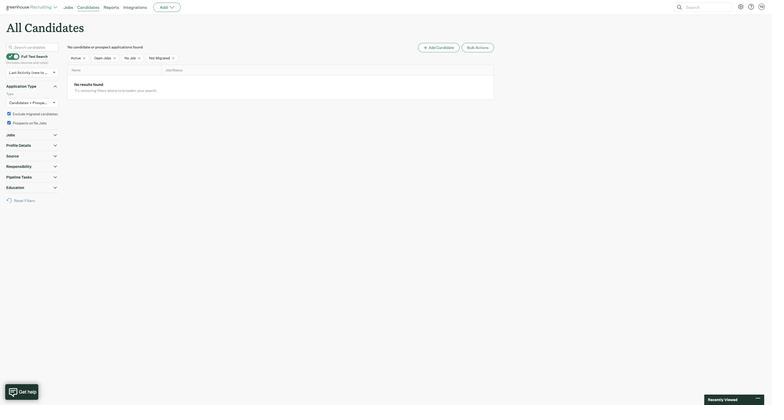 Task type: vqa. For each thing, say whether or not it's contained in the screenshot.
Start related to Start year
no



Task type: describe. For each thing, give the bounding box(es) containing it.
(includes
[[6, 61, 19, 65]]

notes)
[[39, 61, 48, 65]]

type inside the type element
[[6, 92, 14, 96]]

last
[[9, 70, 17, 75]]

no for no candidate or prospect applications found
[[68, 45, 72, 49]]

reports
[[104, 5, 119, 10]]

details
[[19, 144, 31, 148]]

source
[[6, 154, 19, 159]]

configure image
[[738, 4, 745, 10]]

education
[[6, 186, 24, 190]]

Prospects on No Jobs checkbox
[[7, 121, 11, 125]]

checkmark image
[[9, 55, 13, 58]]

no results found try removing filters above to broaden your search.
[[74, 83, 158, 93]]

no right the on
[[34, 121, 38, 126]]

viewed
[[725, 398, 738, 403]]

candidates
[[41, 112, 58, 116]]

+
[[29, 101, 32, 105]]

applications
[[111, 45, 132, 49]]

recently
[[709, 398, 724, 403]]

add candidate link
[[419, 43, 460, 52]]

recently viewed
[[709, 398, 738, 403]]

pipeline
[[6, 175, 21, 180]]

candidates link
[[77, 5, 100, 10]]

or
[[91, 45, 95, 49]]

td button
[[758, 3, 767, 11]]

type element
[[6, 92, 58, 111]]

resumes
[[20, 61, 33, 65]]

bulk
[[468, 45, 475, 50]]

Search text field
[[686, 4, 728, 11]]

(new
[[31, 70, 40, 75]]

bulk actions link
[[462, 43, 495, 52]]

migrated
[[26, 112, 40, 116]]

migrated
[[156, 56, 170, 60]]

activity
[[17, 70, 31, 75]]

jobs left candidates link at top left
[[64, 5, 73, 10]]

reset
[[14, 199, 24, 203]]

Exclude migrated candidates checkbox
[[7, 112, 11, 115]]

profile
[[6, 144, 18, 148]]

exclude migrated candidates
[[13, 112, 58, 116]]

search.
[[145, 89, 158, 93]]

broaden
[[122, 89, 136, 93]]

actions
[[476, 45, 489, 50]]

tasks
[[21, 175, 32, 180]]

full text search (includes resumes and notes)
[[6, 55, 48, 65]]

full
[[21, 55, 27, 59]]

no for no results found try removing filters above to broaden your search.
[[74, 83, 79, 87]]

add for add candidate
[[429, 45, 436, 50]]

bulk actions
[[468, 45, 489, 50]]

to inside no results found try removing filters above to broaden your search.
[[118, 89, 122, 93]]

old)
[[45, 70, 52, 75]]

candidates + prospects option
[[9, 101, 50, 105]]

results
[[80, 83, 92, 87]]

prospects on no jobs
[[13, 121, 47, 126]]

no for no job
[[125, 56, 129, 60]]

integrations link
[[123, 5, 147, 10]]

application
[[6, 84, 27, 89]]

integrations
[[123, 5, 147, 10]]



Task type: locate. For each thing, give the bounding box(es) containing it.
1 horizontal spatial found
[[133, 45, 143, 49]]

last activity (new to old) option
[[9, 70, 52, 75]]

all candidates
[[6, 20, 84, 35]]

to
[[41, 70, 44, 75], [118, 89, 122, 93]]

candidates up exclude on the left top of page
[[9, 101, 29, 105]]

job
[[130, 56, 136, 60]]

candidates right jobs link
[[77, 5, 100, 10]]

add
[[160, 5, 168, 10], [429, 45, 436, 50]]

no
[[68, 45, 72, 49], [125, 56, 129, 60], [74, 83, 79, 87], [34, 121, 38, 126]]

try
[[74, 89, 80, 93]]

no inside no results found try removing filters above to broaden your search.
[[74, 83, 79, 87]]

0 vertical spatial prospects
[[33, 101, 50, 105]]

type
[[28, 84, 36, 89], [6, 92, 14, 96]]

candidate
[[73, 45, 90, 49]]

candidates down jobs link
[[25, 20, 84, 35]]

0 vertical spatial to
[[41, 70, 44, 75]]

exclude
[[13, 112, 25, 116]]

0 horizontal spatial to
[[41, 70, 44, 75]]

1 vertical spatial to
[[118, 89, 122, 93]]

found up the job
[[133, 45, 143, 49]]

candidates for candidates
[[77, 5, 100, 10]]

1 horizontal spatial type
[[28, 84, 36, 89]]

jobs
[[64, 5, 73, 10], [104, 56, 111, 60], [39, 121, 47, 126], [6, 133, 15, 137]]

prospects
[[33, 101, 50, 105], [13, 121, 28, 126]]

add button
[[153, 3, 181, 12]]

2 vertical spatial candidates
[[9, 101, 29, 105]]

profile details
[[6, 144, 31, 148]]

0 horizontal spatial found
[[93, 83, 103, 87]]

candidate
[[437, 45, 455, 50]]

not migrated
[[149, 56, 170, 60]]

no job
[[125, 56, 136, 60]]

above
[[107, 89, 117, 93]]

0 vertical spatial found
[[133, 45, 143, 49]]

name
[[72, 68, 81, 72]]

found up filters
[[93, 83, 103, 87]]

pipeline tasks
[[6, 175, 32, 180]]

last activity (new to old)
[[9, 70, 52, 75]]

1 horizontal spatial prospects
[[33, 101, 50, 105]]

found inside no results found try removing filters above to broaden your search.
[[93, 83, 103, 87]]

greenhouse recruiting image
[[6, 4, 53, 10]]

1 horizontal spatial add
[[429, 45, 436, 50]]

0 vertical spatial type
[[28, 84, 36, 89]]

1 vertical spatial add
[[429, 45, 436, 50]]

0 horizontal spatial add
[[160, 5, 168, 10]]

candidates inside the type element
[[9, 101, 29, 105]]

add candidate
[[429, 45, 455, 50]]

1 horizontal spatial to
[[118, 89, 122, 93]]

search
[[36, 55, 48, 59]]

1 vertical spatial type
[[6, 92, 14, 96]]

1 vertical spatial found
[[93, 83, 103, 87]]

no left candidate
[[68, 45, 72, 49]]

1 vertical spatial candidates
[[25, 20, 84, 35]]

open jobs
[[94, 56, 111, 60]]

no left the job
[[125, 56, 129, 60]]

type down last activity (new to old) option on the top left of the page
[[28, 84, 36, 89]]

job/status
[[166, 68, 183, 72]]

candidates for candidates + prospects
[[9, 101, 29, 105]]

prospects down exclude on the left top of page
[[13, 121, 28, 126]]

on
[[29, 121, 33, 126]]

0 vertical spatial add
[[160, 5, 168, 10]]

no candidate or prospect applications found
[[68, 45, 143, 49]]

type down the application
[[6, 92, 14, 96]]

candidates + prospects
[[9, 101, 50, 105]]

text
[[28, 55, 35, 59]]

0 vertical spatial candidates
[[77, 5, 100, 10]]

no up try
[[74, 83, 79, 87]]

candidates
[[77, 5, 100, 10], [25, 20, 84, 35], [9, 101, 29, 105]]

Search candidates field
[[6, 43, 58, 52]]

prospect
[[95, 45, 111, 49]]

open
[[94, 56, 103, 60]]

1 vertical spatial prospects
[[13, 121, 28, 126]]

all
[[6, 20, 22, 35]]

prospects right +
[[33, 101, 50, 105]]

td
[[760, 5, 765, 9]]

to right above at the left top of page
[[118, 89, 122, 93]]

0 horizontal spatial type
[[6, 92, 14, 96]]

responsibility
[[6, 165, 32, 169]]

active
[[71, 56, 81, 60]]

add inside popup button
[[160, 5, 168, 10]]

not
[[149, 56, 155, 60]]

found
[[133, 45, 143, 49], [93, 83, 103, 87]]

removing
[[81, 89, 96, 93]]

jobs down candidates on the top left of page
[[39, 121, 47, 126]]

reports link
[[104, 5, 119, 10]]

to left old)
[[41, 70, 44, 75]]

application type
[[6, 84, 36, 89]]

your
[[137, 89, 145, 93]]

td button
[[759, 4, 766, 10]]

jobs up profile
[[6, 133, 15, 137]]

0 horizontal spatial prospects
[[13, 121, 28, 126]]

reset filters
[[14, 199, 35, 203]]

jobs right open at the left of page
[[104, 56, 111, 60]]

filters
[[25, 199, 35, 203]]

reset filters button
[[6, 196, 38, 206]]

add for add
[[160, 5, 168, 10]]

jobs link
[[64, 5, 73, 10]]

prospects inside the type element
[[33, 101, 50, 105]]

and
[[33, 61, 39, 65]]

filters
[[97, 89, 107, 93]]



